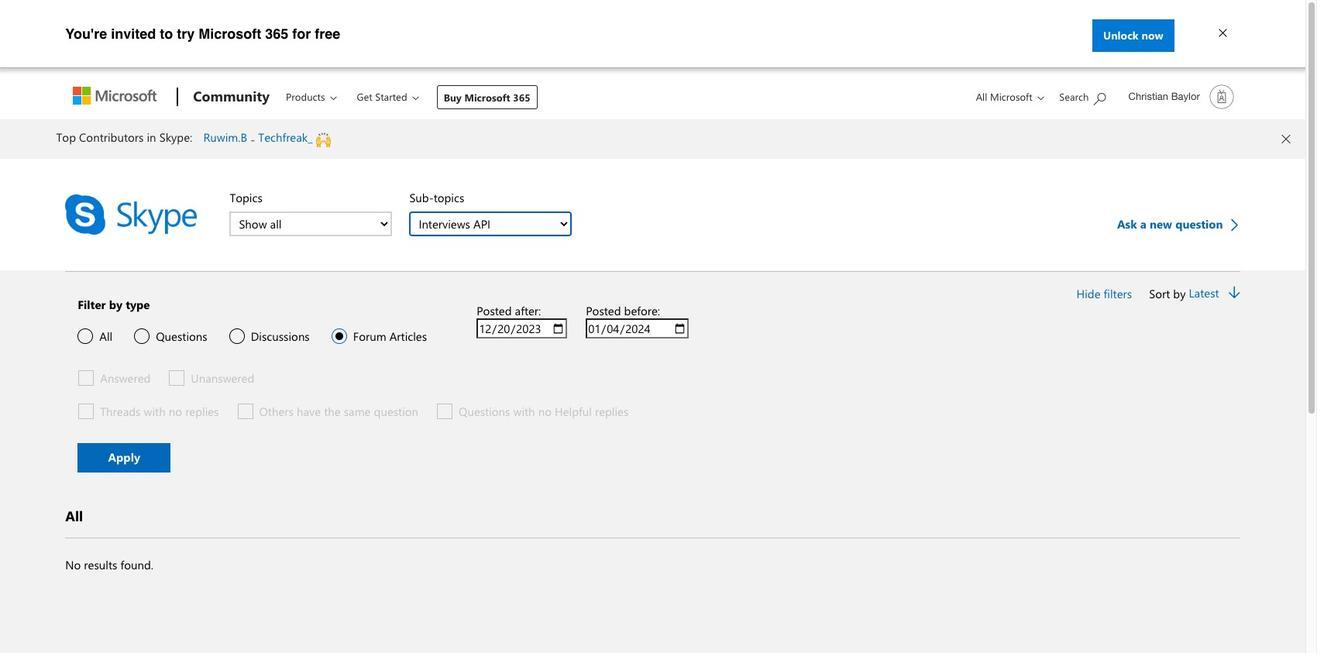 Task type: describe. For each thing, give the bounding box(es) containing it.
to
[[160, 26, 173, 42]]

you're invited to try microsoft 365 for free
[[65, 26, 340, 42]]

articles
[[390, 329, 427, 344]]

get
[[357, 90, 372, 103]]

main footer footer
[[0, 642, 1306, 653]]

1 replies from the left
[[185, 404, 219, 419]]

posted after:
[[477, 303, 541, 318]]

unanswered
[[191, 370, 254, 386]]

posted for posted after:
[[477, 303, 512, 318]]

all for no results found.
[[65, 507, 83, 525]]

try
[[177, 26, 195, 42]]

ruwim.b
[[203, 129, 247, 145]]

unlock now link
[[1093, 19, 1175, 52]]

a
[[1140, 216, 1147, 232]]

topics
[[434, 190, 464, 205]]

microsoft image
[[73, 87, 157, 105]]

community link
[[185, 77, 274, 119]]

get started
[[357, 90, 407, 103]]

🙌
[[316, 132, 331, 147]]

ask
[[1117, 216, 1137, 232]]

hide filters
[[1077, 286, 1132, 301]]

alert containing top contributors in skype:
[[0, 119, 1306, 159]]

started
[[375, 90, 407, 103]]

products
[[286, 90, 325, 103]]

latest button
[[1189, 285, 1226, 301]]

baylor
[[1171, 91, 1200, 102]]

with for questions
[[513, 404, 535, 419]]

unlock now
[[1103, 28, 1164, 43]]

no results found.
[[65, 557, 153, 573]]

christian baylor button
[[1119, 78, 1240, 115]]

posted for posted before:
[[586, 303, 621, 318]]

no
[[65, 557, 81, 573]]

1 vertical spatial question
[[374, 404, 419, 419]]

hide
[[1077, 286, 1101, 301]]

unlock
[[1103, 28, 1139, 43]]

christian
[[1129, 91, 1169, 102]]

top contributors in skype:
[[56, 129, 192, 145]]

question inside ask a new question link
[[1176, 216, 1223, 232]]

before:
[[624, 303, 660, 318]]

top
[[56, 129, 76, 145]]

results
[[84, 557, 117, 573]]

found.
[[120, 557, 153, 573]]

apply
[[108, 449, 140, 465]]

ask a new question
[[1117, 216, 1226, 232]]

questions for questions with no helpful replies
[[459, 404, 510, 419]]

main content element
[[0, 119, 1306, 642]]

same
[[344, 404, 371, 419]]

christian baylor
[[1129, 91, 1200, 102]]

contributors
[[79, 129, 144, 145]]

buy microsoft 365 link
[[437, 85, 538, 109]]

free
[[315, 26, 340, 42]]

get started button
[[347, 77, 431, 116]]

all microsoft
[[976, 90, 1033, 103]]

search
[[1059, 90, 1089, 103]]

skype image
[[65, 194, 197, 235]]

in
[[147, 129, 156, 145]]

buy
[[444, 91, 462, 104]]

invited
[[111, 26, 156, 42]]

new
[[1150, 216, 1172, 232]]

filter
[[78, 297, 106, 312]]

by for filter
[[109, 297, 122, 312]]

sub-
[[409, 190, 434, 205]]



Task type: vqa. For each thing, say whether or not it's contained in the screenshot.
Hide
yes



Task type: locate. For each thing, give the bounding box(es) containing it.
0 horizontal spatial with
[[144, 404, 166, 419]]

sort by
[[1149, 286, 1186, 301]]

microsoft for buy microsoft 365
[[464, 91, 510, 104]]

question right the same
[[374, 404, 419, 419]]

hide filters button
[[1075, 284, 1134, 303]]

have
[[297, 404, 321, 419]]

1 horizontal spatial question
[[1176, 216, 1223, 232]]

by left type
[[109, 297, 122, 312]]

after:
[[515, 303, 541, 318]]

no
[[169, 404, 182, 419], [538, 404, 552, 419]]

discussions
[[251, 329, 310, 344]]

no right the threads
[[169, 404, 182, 419]]

questions
[[156, 329, 207, 344], [459, 404, 510, 419]]

questions with no helpful replies
[[459, 404, 629, 419]]

2 posted from the left
[[586, 303, 621, 318]]

others
[[259, 404, 294, 419]]

with left helpful
[[513, 404, 535, 419]]

0 horizontal spatial question
[[374, 404, 419, 419]]

0 horizontal spatial all
[[65, 507, 83, 525]]

microsoft right 'try' at the top left of the page
[[199, 26, 261, 42]]

search button
[[1051, 77, 1115, 115]]

with for threads
[[144, 404, 166, 419]]

by
[[1173, 286, 1186, 301], [109, 297, 122, 312]]

latest
[[1189, 285, 1219, 301]]

1 horizontal spatial replies
[[595, 404, 629, 419]]

with
[[144, 404, 166, 419], [513, 404, 535, 419]]

1 with from the left
[[144, 404, 166, 419]]

microsoft right buy at the top left
[[464, 91, 510, 104]]

replies right helpful
[[595, 404, 629, 419]]

questions for questions
[[156, 329, 207, 344]]

1 horizontal spatial 365
[[513, 91, 531, 104]]

all inside all microsoft dropdown button
[[976, 90, 988, 103]]

2 vertical spatial all
[[65, 507, 83, 525]]

1 no from the left
[[169, 404, 182, 419]]

0 horizontal spatial by
[[109, 297, 122, 312]]

the
[[324, 404, 341, 419]]

type
[[126, 297, 150, 312]]

question
[[1176, 216, 1223, 232], [374, 404, 419, 419]]

alert
[[0, 119, 1306, 159]]

microsoft left the search at the top
[[990, 90, 1033, 103]]

topics
[[230, 190, 263, 205]]

1 horizontal spatial all
[[99, 329, 113, 344]]

threads
[[100, 404, 141, 419]]

now
[[1142, 28, 1164, 43]]

0 horizontal spatial posted
[[477, 303, 512, 318]]

1 posted from the left
[[477, 303, 512, 318]]

0 vertical spatial all
[[976, 90, 988, 103]]

posted left the after:
[[477, 303, 512, 318]]

2 horizontal spatial microsoft
[[990, 90, 1033, 103]]

1 horizontal spatial with
[[513, 404, 535, 419]]

1 horizontal spatial microsoft
[[464, 91, 510, 104]]

sort
[[1149, 286, 1170, 301]]

no for helpful
[[538, 404, 552, 419]]

question right "new"
[[1176, 216, 1223, 232]]

sub-topics
[[409, 190, 464, 205]]

0 horizontal spatial 365
[[265, 26, 288, 42]]

2 horizontal spatial all
[[976, 90, 988, 103]]

with right the threads
[[144, 404, 166, 419]]

no left helpful
[[538, 404, 552, 419]]

for
[[292, 26, 311, 42]]

sort ascending image
[[1229, 286, 1240, 301]]

replies
[[185, 404, 219, 419], [595, 404, 629, 419]]

buy microsoft 365
[[444, 91, 531, 104]]

1 horizontal spatial by
[[1173, 286, 1186, 301]]

0 horizontal spatial microsoft
[[199, 26, 261, 42]]

all
[[976, 90, 988, 103], [99, 329, 113, 344], [65, 507, 83, 525]]

posted before:
[[586, 303, 660, 318]]

forum articles
[[353, 329, 427, 344]]

2 with from the left
[[513, 404, 535, 419]]

-
[[250, 132, 255, 147]]

microsoft for all microsoft
[[990, 90, 1033, 103]]

1 horizontal spatial questions
[[459, 404, 510, 419]]

techfreak_
[[258, 129, 313, 145]]

all for discussions
[[99, 329, 113, 344]]

Posted before: date field
[[586, 318, 689, 339]]

posted
[[477, 303, 512, 318], [586, 303, 621, 318]]

ruwim.b link
[[203, 129, 247, 145]]

2 replies from the left
[[595, 404, 629, 419]]

1 vertical spatial all
[[99, 329, 113, 344]]

0 horizontal spatial replies
[[185, 404, 219, 419]]

posted left before:
[[586, 303, 621, 318]]

filters
[[1104, 286, 1132, 301]]

1 vertical spatial questions
[[459, 404, 510, 419]]

no for replies
[[169, 404, 182, 419]]

microsoft
[[199, 26, 261, 42], [990, 90, 1033, 103], [464, 91, 510, 104]]

you're
[[65, 26, 107, 42]]

0 horizontal spatial questions
[[156, 329, 207, 344]]

365
[[265, 26, 288, 42], [513, 91, 531, 104]]

1 horizontal spatial posted
[[586, 303, 621, 318]]

1 vertical spatial 365
[[513, 91, 531, 104]]

replies down unanswered on the bottom left of the page
[[185, 404, 219, 419]]

all microsoft button
[[964, 77, 1049, 116]]

others have the same question
[[259, 404, 419, 419]]

1 horizontal spatial no
[[538, 404, 552, 419]]

apply button
[[78, 443, 171, 473]]

365 left the for
[[265, 26, 288, 42]]

threads with no replies
[[100, 404, 219, 419]]

0 vertical spatial questions
[[156, 329, 207, 344]]

skype:
[[159, 129, 192, 145]]

ask a new question link
[[1117, 214, 1240, 234]]

0 vertical spatial question
[[1176, 216, 1223, 232]]

by right sort
[[1173, 286, 1186, 301]]

products button
[[276, 77, 349, 116]]

answered
[[100, 370, 151, 386]]

community
[[193, 87, 270, 105]]

Posted after: date field
[[477, 318, 567, 339]]

filter by type
[[78, 297, 150, 312]]

by for sort
[[1173, 286, 1186, 301]]

2 no from the left
[[538, 404, 552, 419]]

365 right buy at the top left
[[513, 91, 531, 104]]

0 vertical spatial 365
[[265, 26, 288, 42]]

ruwim.b - techfreak_ 🙌
[[203, 129, 331, 147]]

0 horizontal spatial no
[[169, 404, 182, 419]]

techfreak_ link
[[258, 129, 313, 145]]

microsoft inside dropdown button
[[990, 90, 1033, 103]]

forum
[[353, 329, 386, 344]]

helpful
[[555, 404, 592, 419]]



